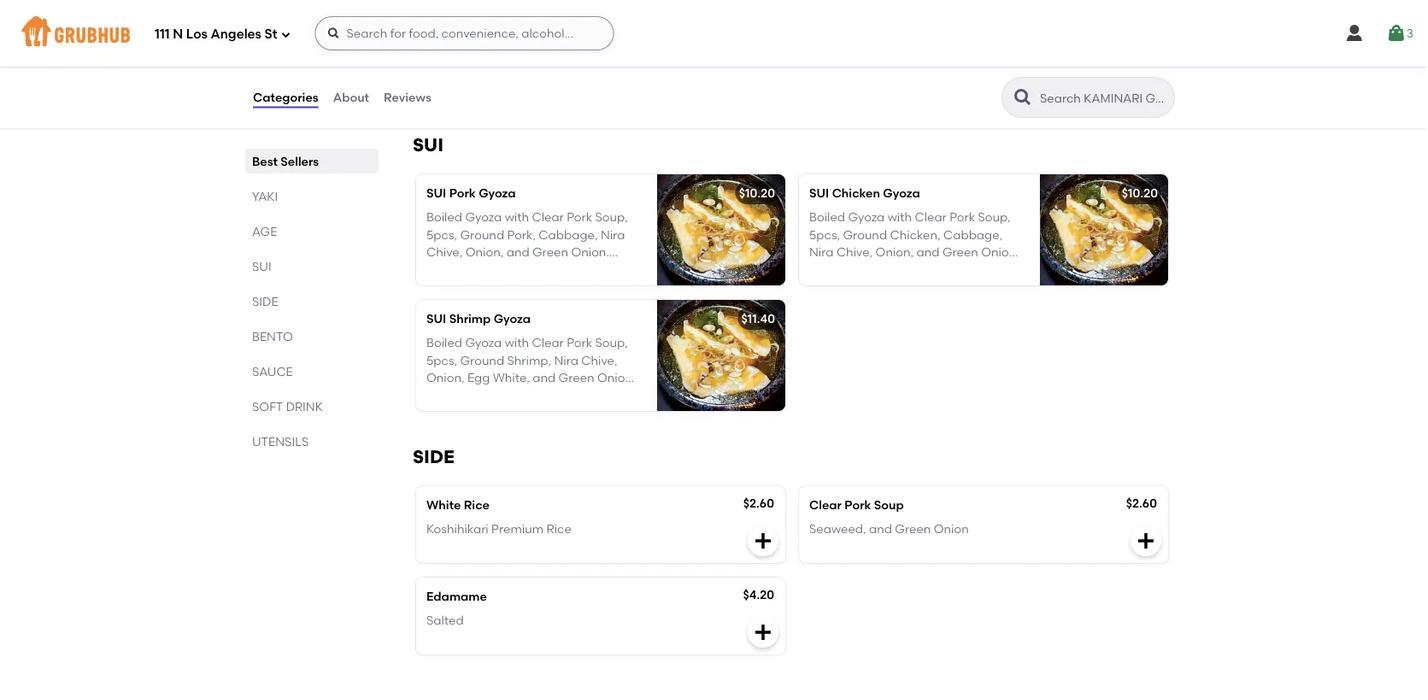 Task type: locate. For each thing, give the bounding box(es) containing it.
sauce tab
[[252, 362, 372, 380]]

soup
[[874, 498, 904, 512]]

bento tab
[[252, 327, 372, 345]]

0 horizontal spatial svg image
[[281, 29, 291, 40]]

1 horizontal spatial $10.20
[[1122, 186, 1158, 200]]

0 vertical spatial rice
[[464, 498, 490, 512]]

sui chicken gyoza image
[[1040, 174, 1169, 285]]

1 horizontal spatial $2.60
[[1126, 496, 1157, 511]]

0 horizontal spatial $2.60
[[743, 496, 774, 511]]

$2.60
[[743, 496, 774, 511], [1126, 496, 1157, 511]]

gyoza for sui chicken gyoza
[[883, 186, 920, 200]]

sui for sui shrimp gyoza
[[427, 311, 446, 326]]

0 horizontal spatial pork
[[449, 186, 476, 200]]

sui shrimp gyoza
[[427, 311, 531, 326]]

yaki tab
[[252, 187, 372, 205]]

onion
[[934, 522, 969, 537]]

sui chicken gyoza
[[810, 186, 920, 200]]

svg image inside main navigation navigation
[[281, 29, 291, 40]]

2 $2.60 from the left
[[1126, 496, 1157, 511]]

side up white
[[413, 446, 455, 468]]

1 $10.20 from the left
[[739, 186, 775, 200]]

svg image
[[281, 29, 291, 40], [1136, 531, 1157, 551]]

age tab
[[252, 222, 372, 240]]

0 horizontal spatial side
[[252, 294, 278, 309]]

best sellers
[[252, 154, 319, 168]]

0 vertical spatial pork
[[449, 186, 476, 200]]

rice up koshihikari
[[464, 498, 490, 512]]

best sellers tab
[[252, 152, 372, 170]]

and
[[869, 522, 892, 537]]

gyoza for sui pork gyoza
[[479, 186, 516, 200]]

shrimp
[[449, 311, 491, 326]]

premium
[[492, 522, 544, 537]]

sellers
[[281, 154, 319, 168]]

reviews
[[384, 90, 431, 105]]

1 horizontal spatial pork
[[845, 498, 872, 512]]

1 vertical spatial side
[[413, 446, 455, 468]]

0 horizontal spatial rice
[[464, 498, 490, 512]]

sui for sui pork gyoza
[[427, 186, 446, 200]]

utensils tab
[[252, 433, 372, 451]]

yaki
[[252, 189, 278, 203]]

3 button
[[1386, 18, 1414, 49]]

gyoza for sui shrimp gyoza
[[494, 311, 531, 326]]

rice right the premium
[[547, 522, 572, 537]]

koshihikari
[[427, 522, 489, 537]]

side
[[252, 294, 278, 309], [413, 446, 455, 468]]

seaweed,
[[810, 522, 867, 537]]

about button
[[332, 67, 370, 128]]

gyoza
[[479, 186, 516, 200], [883, 186, 920, 200], [494, 311, 531, 326]]

0 vertical spatial svg image
[[281, 29, 291, 40]]

1 $2.60 from the left
[[743, 496, 774, 511]]

sui for sui chicken gyoza
[[810, 186, 829, 200]]

sui
[[413, 134, 444, 156], [427, 186, 446, 200], [810, 186, 829, 200], [252, 259, 272, 274], [427, 311, 446, 326]]

3
[[1407, 26, 1414, 40]]

search icon image
[[1013, 87, 1034, 108]]

drink
[[286, 399, 323, 414]]

0 horizontal spatial $10.20
[[739, 186, 775, 200]]

2 $10.20 from the left
[[1122, 186, 1158, 200]]

side up bento
[[252, 294, 278, 309]]

svg image
[[1345, 23, 1365, 44], [1386, 23, 1407, 44], [327, 27, 341, 40], [753, 531, 774, 551], [753, 622, 774, 643]]

rice
[[464, 498, 490, 512], [547, 522, 572, 537]]

salted
[[427, 613, 464, 628]]

$10.20 for sui pork gyoza
[[739, 186, 775, 200]]

bento
[[252, 329, 293, 344]]

1 vertical spatial pork
[[845, 498, 872, 512]]

svg image inside 3 button
[[1386, 23, 1407, 44]]

1 horizontal spatial rice
[[547, 522, 572, 537]]

reviews button
[[383, 67, 432, 128]]

$10.20 for sui chicken gyoza
[[1122, 186, 1158, 200]]

pork
[[449, 186, 476, 200], [845, 498, 872, 512]]

side inside tab
[[252, 294, 278, 309]]

white
[[427, 498, 461, 512]]

1 horizontal spatial svg image
[[1136, 531, 1157, 551]]

koshihikari premium rice
[[427, 522, 572, 537]]

sauce
[[252, 364, 293, 379]]

0 vertical spatial side
[[252, 294, 278, 309]]

111 n los angeles st
[[155, 27, 277, 42]]

$10.20
[[739, 186, 775, 200], [1122, 186, 1158, 200]]



Task type: vqa. For each thing, say whether or not it's contained in the screenshot.
SUI related to SUI Shrimp Gyoza
yes



Task type: describe. For each thing, give the bounding box(es) containing it.
categories button
[[252, 67, 319, 128]]

n
[[173, 27, 183, 42]]

utensils
[[252, 434, 309, 449]]

categories
[[253, 90, 319, 105]]

pork for sui
[[449, 186, 476, 200]]

main navigation navigation
[[0, 0, 1428, 67]]

sui tab
[[252, 257, 372, 275]]

st
[[265, 27, 277, 42]]

about
[[333, 90, 369, 105]]

clear pork soup
[[810, 498, 904, 512]]

side tab
[[252, 292, 372, 310]]

white rice
[[427, 498, 490, 512]]

seaweed, and green onion
[[810, 522, 969, 537]]

sui pork gyoza image
[[657, 174, 786, 285]]

$2.60 for seaweed, and green onion
[[1126, 496, 1157, 511]]

clear
[[810, 498, 842, 512]]

1 horizontal spatial side
[[413, 446, 455, 468]]

sui pork gyoza
[[427, 186, 516, 200]]

green
[[895, 522, 931, 537]]

soft drink tab
[[252, 398, 372, 415]]

best
[[252, 154, 278, 168]]

sui shrimp gyoza image
[[657, 300, 786, 411]]

angeles
[[211, 27, 262, 42]]

edamame
[[427, 589, 487, 604]]

age
[[252, 224, 277, 239]]

Search KAMINARI GYOZA search field
[[1039, 90, 1169, 106]]

age assorted gyoza image
[[657, 0, 786, 99]]

pork for clear
[[845, 498, 872, 512]]

1 vertical spatial svg image
[[1136, 531, 1157, 551]]

111
[[155, 27, 170, 42]]

soft drink
[[252, 399, 323, 414]]

sui inside tab
[[252, 259, 272, 274]]

soft
[[252, 399, 283, 414]]

$2.60 for koshihikari premium rice
[[743, 496, 774, 511]]

$4.20
[[743, 588, 774, 602]]

Search for food, convenience, alcohol... search field
[[315, 16, 614, 50]]

1 vertical spatial rice
[[547, 522, 572, 537]]

$11.40
[[742, 311, 775, 326]]

los
[[186, 27, 208, 42]]

chicken
[[832, 186, 880, 200]]



